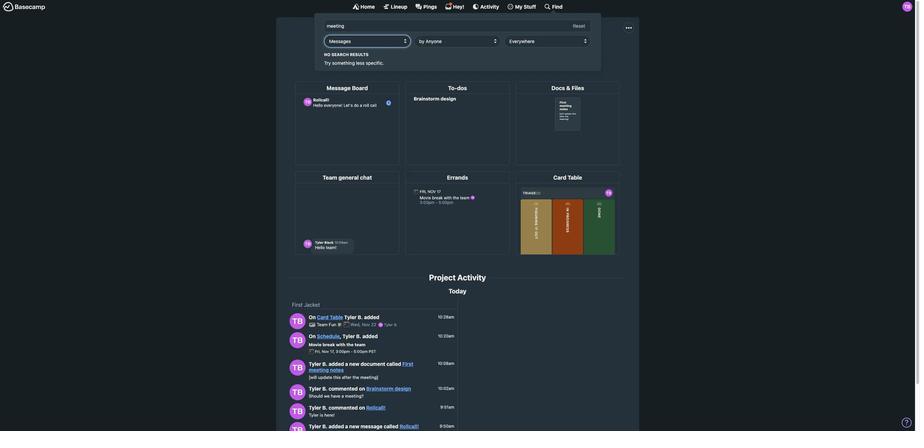 Task type: locate. For each thing, give the bounding box(es) containing it.
jacket inside first jacket let's create the first jacket of the company! i am thinking rabits and strips and colors! a lot of colors!
[[453, 31, 487, 43]]

of right jacket
[[401, 46, 406, 52]]

2 new from the top
[[350, 423, 360, 429]]

0 horizontal spatial colors!
[[524, 46, 541, 52]]

on left card
[[309, 314, 316, 320]]

fun
[[329, 322, 337, 327]]

tyler left is at the bottom left of page
[[309, 412, 319, 418]]

on
[[309, 314, 316, 320], [309, 333, 316, 339]]

called for document
[[387, 361, 401, 367]]

a
[[346, 361, 348, 367], [342, 393, 344, 399], [346, 423, 348, 429]]

tyler
[[344, 314, 357, 320], [384, 323, 393, 327], [343, 333, 355, 339], [309, 361, 321, 367], [309, 386, 321, 392], [309, 405, 321, 411], [309, 412, 319, 418], [309, 423, 321, 429]]

0 horizontal spatial rollcall!
[[367, 405, 386, 411]]

table
[[330, 314, 343, 320]]

b. for tyler b. commented on brainstorm design
[[323, 386, 328, 392]]

tyler black image right 22
[[379, 323, 383, 327]]

nov
[[362, 322, 370, 327], [322, 349, 329, 354]]

a right have
[[342, 393, 344, 399]]

should we have a meeting?
[[309, 393, 364, 399]]

today
[[449, 287, 467, 295]]

first inside first jacket let's create the first jacket of the company! i am thinking rabits and strips and colors! a lot of colors!
[[429, 31, 451, 43]]

b. up "tyler is here!"
[[323, 405, 328, 411]]

b. right 22
[[394, 323, 398, 327]]

tyler right 22
[[384, 323, 393, 327]]

0 vertical spatial called
[[387, 361, 401, 367]]

new for document
[[350, 361, 360, 367]]

on up "movie"
[[309, 333, 316, 339]]

team fun
[[317, 322, 338, 327]]

first for first jacket
[[292, 302, 303, 308]]

commented up the should we have a meeting?
[[329, 386, 358, 392]]

rollcall! link for tyler b. commented on
[[367, 405, 386, 411]]

tyler for tyler is here!
[[309, 412, 319, 418]]

tyler black image left "movie"
[[290, 332, 306, 348]]

my
[[516, 4, 523, 10]]

1 horizontal spatial nov
[[362, 322, 370, 327]]

tyler up 'should'
[[309, 386, 321, 392]]

b. up we
[[323, 386, 328, 392]]

0 vertical spatial on
[[309, 314, 316, 320]]

1 vertical spatial jacket
[[304, 302, 320, 308]]

1 vertical spatial on
[[309, 333, 316, 339]]

called for message
[[384, 423, 399, 429]]

we
[[324, 393, 330, 399]]

2 and from the left
[[514, 46, 523, 52]]

schedule
[[317, 333, 340, 339]]

search
[[332, 52, 349, 57]]

2 on from the top
[[309, 333, 316, 339]]

lot
[[547, 46, 557, 52]]

project activity
[[429, 273, 486, 282]]

with
[[336, 342, 346, 347]]

1 horizontal spatial rollcall!
[[400, 423, 419, 429]]

3:00pm
[[336, 349, 350, 354]]

called right message
[[384, 423, 399, 429]]

tyler right ,
[[343, 333, 355, 339]]

activity up today
[[458, 273, 486, 282]]

activity
[[481, 4, 500, 10], [458, 273, 486, 282]]

tyler black image for on schedule ,       tyler b. added
[[290, 332, 306, 348]]

the up -
[[347, 342, 354, 347]]

first jacket link
[[292, 302, 320, 308]]

b.
[[358, 314, 363, 320], [394, 323, 398, 327], [356, 333, 362, 339], [323, 361, 328, 367], [323, 386, 328, 392], [323, 405, 328, 411], [323, 423, 328, 429]]

None reset field
[[570, 22, 589, 30]]

colors!
[[524, 46, 541, 52], [565, 46, 581, 52]]

movie break with the team link
[[309, 342, 366, 347]]

2 vertical spatial first
[[403, 361, 414, 367]]

on card table tyler b. added
[[309, 314, 380, 320]]

0 horizontal spatial first
[[292, 302, 303, 308]]

1 horizontal spatial rollcall! link
[[400, 423, 419, 429]]

first jacket let's create the first jacket of the company! i am thinking rabits and strips and colors! a lot of colors!
[[335, 31, 581, 52]]

1 vertical spatial nov
[[322, 349, 329, 354]]

of right lot
[[558, 46, 563, 52]]

on up meeting?
[[359, 386, 365, 392]]

1 vertical spatial called
[[384, 423, 399, 429]]

meeting]
[[361, 375, 379, 380]]

1 horizontal spatial of
[[558, 46, 563, 52]]

tyler is here!
[[309, 412, 335, 418]]

nov left 17,
[[322, 349, 329, 354]]

jacket up thinking
[[453, 31, 487, 43]]

colors! left a at the top
[[524, 46, 541, 52]]

and right 'strips'
[[514, 46, 523, 52]]

the left the company!
[[407, 46, 415, 52]]

9:51am
[[441, 405, 455, 410]]

0 horizontal spatial jacket
[[304, 302, 320, 308]]

0 vertical spatial commented
[[329, 386, 358, 392]]

activity left the my
[[481, 4, 500, 10]]

team
[[355, 342, 366, 347]]

tyler up is at the bottom left of page
[[309, 405, 321, 411]]

rollcall! link
[[367, 405, 386, 411], [400, 423, 419, 429]]

colors! right lot
[[565, 46, 581, 52]]

on schedule ,       tyler b. added
[[309, 333, 378, 339]]

0 vertical spatial a
[[346, 361, 348, 367]]

new
[[350, 361, 360, 367], [350, 423, 360, 429]]

here!
[[325, 412, 335, 418]]

1 and from the left
[[489, 46, 498, 52]]

commented down the should we have a meeting?
[[329, 405, 358, 411]]

b. down "tyler is here!"
[[323, 423, 328, 429]]

1 horizontal spatial colors!
[[565, 46, 581, 52]]

hey!
[[453, 4, 465, 10]]

1 on from the top
[[359, 386, 365, 392]]

nov left 22
[[362, 322, 370, 327]]

0 vertical spatial rollcall! link
[[367, 405, 386, 411]]

pings
[[424, 4, 437, 10]]

1 on from the top
[[309, 314, 316, 320]]

1 vertical spatial rollcall! link
[[400, 423, 419, 429]]

on for on schedule ,       tyler b. added
[[309, 333, 316, 339]]

-
[[351, 349, 353, 354]]

new for message
[[350, 423, 360, 429]]

0 horizontal spatial rollcall! link
[[367, 405, 386, 411]]

added
[[364, 314, 380, 320], [363, 333, 378, 339], [329, 361, 344, 367], [329, 423, 344, 429]]

10:08am element
[[438, 361, 455, 366]]

first meeting notes
[[309, 361, 414, 373]]

9:51am element
[[441, 405, 455, 410]]

home
[[361, 4, 375, 10]]

0 horizontal spatial of
[[401, 46, 406, 52]]

a down tyler b. commented on rollcall!
[[346, 423, 348, 429]]

message
[[361, 423, 383, 429]]

0 vertical spatial new
[[350, 361, 360, 367]]

10:20am
[[438, 334, 455, 339]]

10:20am element
[[438, 334, 455, 339]]

create
[[348, 46, 363, 52]]

9:50am element
[[440, 424, 455, 429]]

design
[[395, 386, 411, 392]]

1 vertical spatial new
[[350, 423, 360, 429]]

1 vertical spatial activity
[[458, 273, 486, 282]]

tyler down fri,
[[309, 361, 321, 367]]

something
[[332, 60, 355, 66]]

on down meeting?
[[359, 405, 365, 411]]

document
[[361, 361, 386, 367]]

first inside first meeting notes
[[403, 361, 414, 367]]

1 horizontal spatial first
[[403, 361, 414, 367]]

2 of from the left
[[558, 46, 563, 52]]

10:28am element
[[438, 314, 455, 320]]

activity inside main element
[[481, 4, 500, 10]]

jacket
[[385, 46, 399, 52]]

0 vertical spatial on
[[359, 386, 365, 392]]

on for rollcall!
[[359, 405, 365, 411]]

commented
[[329, 386, 358, 392], [329, 405, 358, 411]]

1 horizontal spatial and
[[514, 46, 523, 52]]

2 on from the top
[[359, 405, 365, 411]]

[will update this after the meeting]
[[309, 375, 379, 380]]

0 horizontal spatial nov
[[322, 349, 329, 354]]

rollcall! link for tyler b. added a new message called
[[400, 423, 419, 429]]

0 vertical spatial jacket
[[453, 31, 487, 43]]

tyler black image down first jacket link on the left bottom of the page
[[290, 313, 306, 329]]

pings button
[[416, 3, 437, 10]]

0 vertical spatial activity
[[481, 4, 500, 10]]

,
[[340, 333, 342, 339]]

have
[[331, 393, 341, 399]]

called right document
[[387, 361, 401, 367]]

1 commented from the top
[[329, 386, 358, 392]]

people on this project element
[[471, 53, 490, 74]]

2 horizontal spatial first
[[429, 31, 451, 43]]

wed,
[[351, 322, 361, 327]]

strips
[[499, 46, 512, 52]]

0 horizontal spatial and
[[489, 46, 498, 52]]

Search for… search field
[[324, 20, 592, 32]]

1 horizontal spatial jacket
[[453, 31, 487, 43]]

a for document
[[346, 361, 348, 367]]

0 vertical spatial first
[[429, 31, 451, 43]]

the
[[365, 46, 373, 52], [407, 46, 415, 52], [347, 342, 354, 347], [353, 375, 360, 380]]

new left message
[[350, 423, 360, 429]]

1 new from the top
[[350, 361, 360, 367]]

b. up update
[[323, 361, 328, 367]]

tyler down is at the bottom left of page
[[309, 423, 321, 429]]

none reset field inside main element
[[570, 22, 589, 30]]

tyler black image
[[903, 2, 913, 12], [290, 360, 306, 376], [290, 384, 306, 400], [290, 403, 306, 419], [290, 422, 306, 431]]

2 commented from the top
[[329, 405, 358, 411]]

tyler b. added a new document called
[[309, 361, 403, 367]]

b. for tyler b. commented on rollcall!
[[323, 405, 328, 411]]

lineup
[[391, 4, 408, 10]]

jacket for first jacket
[[304, 302, 320, 308]]

1 vertical spatial first
[[292, 302, 303, 308]]

tyler black image for tyler b. added a new message called rollcall!
[[290, 422, 306, 431]]

2 vertical spatial a
[[346, 423, 348, 429]]

new down -
[[350, 361, 360, 367]]

a
[[542, 46, 546, 52]]

and left 'strips'
[[489, 46, 498, 52]]

a right notes
[[346, 361, 348, 367]]

first jacket
[[292, 302, 320, 308]]

1 vertical spatial on
[[359, 405, 365, 411]]

tyler for tyler b.
[[384, 323, 393, 327]]

called
[[387, 361, 401, 367], [384, 423, 399, 429]]

jacket up card
[[304, 302, 320, 308]]

rollcall!
[[367, 405, 386, 411], [400, 423, 419, 429]]

first
[[429, 31, 451, 43], [292, 302, 303, 308], [403, 361, 414, 367]]

tyler black image for tyler b. commented on brainstorm design
[[290, 384, 306, 400]]

tyler black image
[[290, 313, 306, 329], [379, 323, 383, 327], [290, 332, 306, 348]]

card table link
[[317, 314, 343, 320]]

let's
[[335, 46, 347, 52]]

on
[[359, 386, 365, 392], [359, 405, 365, 411]]

1 vertical spatial commented
[[329, 405, 358, 411]]

1 of from the left
[[401, 46, 406, 52]]

i
[[441, 46, 443, 52]]



Task type: describe. For each thing, give the bounding box(es) containing it.
wed, nov 22
[[351, 322, 378, 327]]

the left first
[[365, 46, 373, 52]]

movie
[[309, 342, 322, 347]]

1 colors! from the left
[[524, 46, 541, 52]]

10:02am
[[438, 386, 455, 391]]

is
[[320, 412, 323, 418]]

meeting?
[[345, 393, 364, 399]]

b. for tyler b. added a new message called rollcall!
[[323, 423, 328, 429]]

notes
[[330, 367, 344, 373]]

b. for tyler b. added a new document called
[[323, 361, 328, 367]]

brainstorm
[[367, 386, 394, 392]]

tyler for tyler b. commented on brainstorm design
[[309, 386, 321, 392]]

10:28am
[[438, 314, 455, 320]]

my stuff
[[516, 4, 537, 10]]

tyler black image for on card table tyler b. added
[[290, 313, 306, 329]]

1 vertical spatial a
[[342, 393, 344, 399]]

movie break with the team fri, nov 17, 3:00pm -     5:00pm pst
[[309, 342, 376, 354]]

tyler for tyler b. added a new message called rollcall!
[[309, 423, 321, 429]]

9:50am
[[440, 424, 455, 429]]

tyler for tyler b. added a new document called
[[309, 361, 321, 367]]

first for first meeting notes
[[403, 361, 414, 367]]

update
[[318, 375, 333, 380]]

the right after
[[353, 375, 360, 380]]

first for first jacket let's create the first jacket of the company! i am thinking rabits and strips and colors! a lot of colors!
[[429, 31, 451, 43]]

find
[[553, 4, 563, 10]]

tyler b. commented on brainstorm design
[[309, 386, 411, 392]]

22
[[371, 322, 377, 327]]

added down "here!" at the left of the page
[[329, 423, 344, 429]]

added down 22
[[363, 333, 378, 339]]

17,
[[330, 349, 335, 354]]

results
[[350, 52, 369, 57]]

lineup link
[[383, 3, 408, 10]]

this
[[334, 375, 341, 380]]

tyler b. added a new message called rollcall!
[[309, 423, 419, 429]]

pst
[[369, 349, 376, 354]]

try
[[324, 60, 331, 66]]

meeting
[[309, 367, 329, 373]]

nov inside movie break with the team fri, nov 17, 3:00pm -     5:00pm pst
[[322, 349, 329, 354]]

activity link
[[473, 3, 500, 10]]

hey! button
[[445, 2, 465, 10]]

break
[[323, 342, 335, 347]]

tyler black image for tyler b. commented on rollcall!
[[290, 403, 306, 419]]

0 vertical spatial rollcall!
[[367, 405, 386, 411]]

rabits
[[473, 46, 487, 52]]

2 colors! from the left
[[565, 46, 581, 52]]

home link
[[353, 3, 375, 10]]

specific.
[[366, 60, 384, 66]]

on for on card table tyler b. added
[[309, 314, 316, 320]]

find button
[[545, 3, 563, 10]]

on for brainstorm
[[359, 386, 365, 392]]

first
[[374, 46, 383, 52]]

added down 17,
[[329, 361, 344, 367]]

b. for tyler b.
[[394, 323, 398, 327]]

commented for rollcall!
[[329, 405, 358, 411]]

b. up team
[[356, 333, 362, 339]]

no search results try something less specific.
[[324, 52, 384, 66]]

fri,
[[315, 349, 321, 354]]

0 vertical spatial nov
[[362, 322, 370, 327]]

less
[[356, 60, 365, 66]]

tyler up wed,
[[344, 314, 357, 320]]

try something less specific. alert
[[324, 52, 592, 66]]

first meeting notes link
[[309, 361, 414, 373]]

after
[[342, 375, 352, 380]]

stuff
[[524, 4, 537, 10]]

a for message
[[346, 423, 348, 429]]

am
[[444, 46, 451, 52]]

1 vertical spatial rollcall!
[[400, 423, 419, 429]]

jacket for first jacket let's create the first jacket of the company! i am thinking rabits and strips and colors! a lot of colors!
[[453, 31, 487, 43]]

brainstorm design link
[[367, 386, 411, 392]]

b. up wed, nov 22
[[358, 314, 363, 320]]

added up 22
[[364, 314, 380, 320]]

tyler b. commented on rollcall!
[[309, 405, 386, 411]]

no
[[324, 52, 331, 57]]

company!
[[416, 46, 440, 52]]

card
[[317, 314, 329, 320]]

tyler black image inside main element
[[903, 2, 913, 12]]

[will
[[309, 375, 317, 380]]

10:02am element
[[438, 386, 455, 391]]

should
[[309, 393, 323, 399]]

team
[[317, 322, 328, 327]]

commented for brainstorm design
[[329, 386, 358, 392]]

project
[[429, 273, 456, 282]]

tyler b.
[[383, 323, 398, 327]]

my stuff button
[[508, 3, 537, 10]]

the inside movie break with the team fri, nov 17, 3:00pm -     5:00pm pst
[[347, 342, 354, 347]]

schedule link
[[317, 333, 340, 339]]

thinking
[[453, 46, 472, 52]]

main element
[[0, 0, 916, 71]]

tyler for tyler b. commented on rollcall!
[[309, 405, 321, 411]]

10:08am
[[438, 361, 455, 366]]

switch accounts image
[[3, 2, 45, 12]]

5:00pm
[[354, 349, 368, 354]]



Task type: vqa. For each thing, say whether or not it's contained in the screenshot.
middle First
yes



